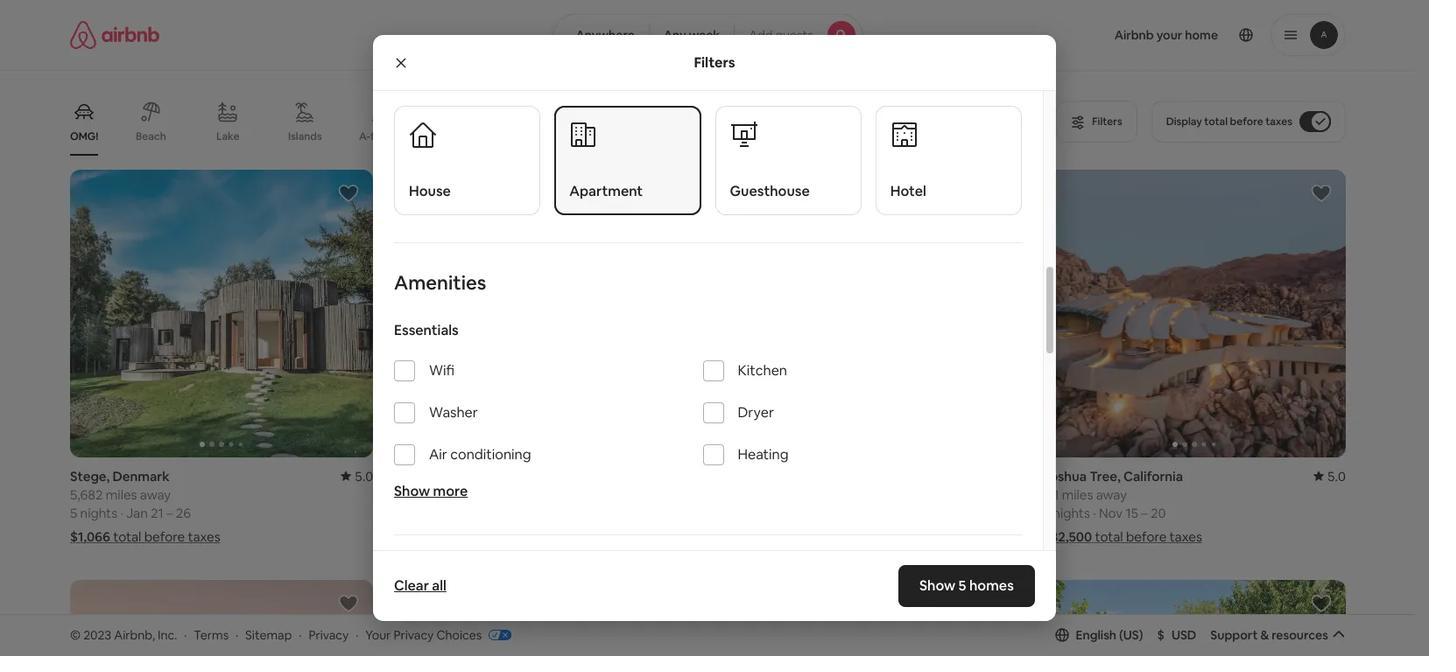 Task type: describe. For each thing, give the bounding box(es) containing it.
$1,178 total before taxes
[[394, 529, 541, 546]]

show map button
[[650, 537, 766, 580]]

beach
[[136, 130, 166, 144]]

add to wishlist: bend, oregon image
[[987, 594, 1008, 615]]

5.0 out of 5 average rating image for stege, denmark 5,682 miles away 5 nights · jan 21 – 26 $1,066 total before taxes
[[341, 469, 373, 485]]

– inside joshua tree, california 111 miles away 5 nights · nov 15 – 20 $32,500 total before taxes
[[1142, 505, 1148, 522]]

display total before taxes
[[1166, 115, 1293, 129]]

taxes for display total before taxes
[[1266, 115, 1293, 129]]

anywhere
[[576, 27, 635, 43]]

house button
[[394, 106, 541, 216]]

choices
[[437, 628, 482, 643]]

©
[[70, 628, 81, 643]]

5.0 for joshua tree, california 111 miles away 5 nights · nov 15 – 20 $32,500 total before taxes
[[1328, 469, 1346, 485]]

total inside joshua tree, california 111 miles away 5 nights · nov 15 – 20 $32,500 total before taxes
[[1095, 529, 1124, 546]]

a-
[[359, 130, 371, 144]]

show for show map
[[668, 551, 699, 566]]

$1,162 total before taxes
[[719, 529, 866, 546]]

add guests button
[[734, 14, 862, 56]]

taxes inside stege, denmark 5,682 miles away 5 nights · jan 21 – 26 $1,066 total before taxes
[[188, 529, 220, 546]]

lake
[[216, 130, 240, 144]]

drimnin, uk 5,079 miles away
[[394, 469, 495, 504]]

5 inside show 5 homes link
[[959, 577, 967, 596]]

jan
[[126, 505, 148, 522]]

all
[[432, 577, 447, 596]]

$ usd
[[1158, 628, 1197, 644]]

sitemap
[[245, 628, 292, 643]]

before for display
[[1230, 115, 1264, 129]]

away inside joshua tree, california 111 miles away 5 nights · nov 15 – 20 $32,500 total before taxes
[[1096, 487, 1127, 504]]

taxes for $1,178 total before taxes
[[508, 529, 541, 546]]

group containing amazing views
[[70, 88, 1046, 156]]

your privacy choices link
[[366, 628, 512, 645]]

total for $1,178
[[434, 529, 462, 546]]

profile element
[[884, 0, 1346, 70]]

inc.
[[158, 628, 177, 643]]

total inside stege, denmark 5,682 miles away 5 nights · jan 21 – 26 $1,066 total before taxes
[[113, 529, 141, 546]]

away for denmark
[[140, 487, 171, 504]]

add to wishlist: cedar city, utah image
[[1311, 594, 1332, 615]]

21
[[151, 505, 164, 522]]

privacy link
[[309, 628, 349, 643]]

display total before taxes button
[[1152, 101, 1346, 143]]

· left your on the left
[[356, 628, 359, 643]]

any week
[[664, 27, 720, 43]]

air
[[429, 446, 447, 464]]

clear all button
[[385, 569, 455, 604]]

portugal
[[815, 469, 868, 485]]

skiing
[[701, 130, 730, 144]]

privacy inside your privacy choices link
[[394, 628, 434, 643]]

$32,500
[[1043, 529, 1093, 546]]

15
[[1126, 505, 1139, 522]]

conditioning
[[451, 446, 531, 464]]

taxes inside joshua tree, california 111 miles away 5 nights · nov 15 – 20 $32,500 total before taxes
[[1170, 529, 1203, 546]]

add to wishlist: joshua tree, california image
[[1311, 183, 1332, 204]]

islands
[[288, 130, 322, 144]]

your privacy choices
[[366, 628, 482, 643]]

english
[[1076, 628, 1117, 644]]

clear
[[394, 577, 429, 596]]

nov
[[1099, 505, 1123, 522]]

terms
[[194, 628, 229, 643]]

before inside stege, denmark 5,682 miles away 5 nights · jan 21 – 26 $1,066 total before taxes
[[144, 529, 185, 546]]

show 5 homes
[[920, 577, 1014, 596]]

nights inside joshua tree, california 111 miles away 5 nights · nov 15 – 20 $32,500 total before taxes
[[1053, 505, 1090, 522]]

trending
[[872, 130, 916, 144]]

support
[[1211, 628, 1258, 644]]

omg!
[[70, 130, 98, 144]]

hotel button
[[876, 106, 1022, 216]]

$1,066
[[70, 529, 110, 546]]

· right "inc."
[[184, 628, 187, 643]]

· left 'privacy' link
[[299, 628, 302, 643]]

terms link
[[194, 628, 229, 643]]

show map
[[668, 551, 728, 566]]

add
[[749, 27, 773, 43]]

denmark
[[113, 469, 170, 485]]

week
[[689, 27, 720, 43]]

usd
[[1172, 628, 1197, 644]]

$
[[1158, 628, 1165, 644]]

your
[[366, 628, 391, 643]]

guests
[[776, 27, 813, 43]]

ponta
[[719, 469, 755, 485]]

essentials
[[394, 322, 459, 340]]

any week button
[[649, 14, 735, 56]]

show for show 5 homes
[[920, 577, 956, 596]]

add to wishlist: phoenix, arizona image
[[338, 594, 359, 615]]

sitemap link
[[245, 628, 292, 643]]

guesthouse
[[730, 182, 810, 201]]

views
[[558, 129, 586, 143]]

– inside stege, denmark 5,682 miles away 5 nights · jan 21 – 26 $1,066 total before taxes
[[166, 505, 173, 522]]

1 privacy from the left
[[309, 628, 349, 643]]

more
[[433, 483, 468, 501]]

english (us)
[[1076, 628, 1144, 644]]

homes
[[970, 577, 1014, 596]]

before for $1,162
[[789, 529, 830, 546]]

2023
[[83, 628, 111, 643]]

taxes for $1,162 total before taxes
[[833, 529, 866, 546]]



Task type: vqa. For each thing, say whether or not it's contained in the screenshot.
&
yes



Task type: locate. For each thing, give the bounding box(es) containing it.
2 miles from the left
[[430, 487, 461, 504]]

0 horizontal spatial –
[[166, 505, 173, 522]]

amenities
[[394, 271, 486, 295]]

taxes inside button
[[1266, 115, 1293, 129]]

miles inside stege, denmark 5,682 miles away 5 nights · jan 21 – 26 $1,066 total before taxes
[[106, 487, 137, 504]]

group
[[70, 88, 1046, 156], [70, 170, 373, 458], [394, 170, 698, 458], [719, 170, 1022, 458], [1043, 170, 1346, 458], [373, 536, 1043, 657], [70, 581, 373, 657], [394, 581, 698, 657], [719, 581, 1022, 657], [1043, 581, 1346, 657]]

1 vertical spatial show
[[668, 551, 699, 566]]

before right display
[[1230, 115, 1264, 129]]

away down uk
[[464, 487, 495, 504]]

5 down 111
[[1043, 505, 1050, 522]]

stege,
[[70, 469, 110, 485]]

miles
[[106, 487, 137, 504], [430, 487, 461, 504], [1062, 487, 1094, 504]]

filters dialog
[[373, 34, 1056, 657]]

kitchen
[[738, 362, 787, 380]]

stege, denmark 5,682 miles away 5 nights · jan 21 – 26 $1,066 total before taxes
[[70, 469, 220, 546]]

2 5.0 from the left
[[1328, 469, 1346, 485]]

5,682
[[70, 487, 103, 504]]

washer
[[429, 404, 478, 422]]

– right 15
[[1142, 505, 1148, 522]]

total right "$1,178"
[[434, 529, 462, 546]]

dryer
[[738, 404, 774, 422]]

1 horizontal spatial away
[[464, 487, 495, 504]]

111
[[1043, 487, 1059, 504]]

show inside show 5 homes link
[[920, 577, 956, 596]]

away up 21
[[140, 487, 171, 504]]

1 – from the left
[[166, 505, 173, 522]]

before down ponta delgada, portugal
[[789, 529, 830, 546]]

nights
[[80, 505, 117, 522], [1053, 505, 1090, 522]]

· right terms link
[[236, 628, 238, 643]]

2 nights from the left
[[1053, 505, 1090, 522]]

miles for uk
[[430, 487, 461, 504]]

miles for denmark
[[106, 487, 137, 504]]

0 horizontal spatial privacy
[[309, 628, 349, 643]]

total
[[1205, 115, 1228, 129], [113, 529, 141, 546], [434, 529, 462, 546], [758, 529, 787, 546], [1095, 529, 1124, 546]]

1 horizontal spatial 5.0 out of 5 average rating image
[[1314, 469, 1346, 485]]

show more
[[394, 483, 468, 501]]

· left nov
[[1093, 505, 1096, 522]]

support & resources button
[[1211, 628, 1346, 644]]

show more button
[[394, 483, 468, 501]]

heating
[[738, 446, 789, 464]]

miles up jan
[[106, 487, 137, 504]]

house
[[409, 182, 451, 201]]

1 nights from the left
[[80, 505, 117, 522]]

resources
[[1272, 628, 1329, 644]]

2 – from the left
[[1142, 505, 1148, 522]]

5 inside stege, denmark 5,682 miles away 5 nights · jan 21 – 26 $1,066 total before taxes
[[70, 505, 77, 522]]

1 5.0 from the left
[[355, 469, 373, 485]]

show 5 homes link
[[899, 566, 1035, 608]]

clear all
[[394, 577, 447, 596]]

display
[[1166, 115, 1202, 129]]

miles down joshua at the bottom
[[1062, 487, 1094, 504]]

filters
[[694, 53, 735, 71]]

total right display
[[1205, 115, 1228, 129]]

(us)
[[1120, 628, 1144, 644]]

away
[[140, 487, 171, 504], [464, 487, 495, 504], [1096, 487, 1127, 504]]

amazing views
[[512, 129, 586, 143]]

group inside filters dialog
[[373, 536, 1043, 657]]

anywhere button
[[554, 14, 650, 56]]

away for uk
[[464, 487, 495, 504]]

before
[[1230, 115, 1264, 129], [144, 529, 185, 546], [465, 529, 505, 546], [789, 529, 830, 546], [1126, 529, 1167, 546]]

2 away from the left
[[464, 487, 495, 504]]

1 horizontal spatial show
[[668, 551, 699, 566]]

5
[[70, 505, 77, 522], [1043, 505, 1050, 522], [959, 577, 967, 596]]

· inside joshua tree, california 111 miles away 5 nights · nov 15 – 20 $32,500 total before taxes
[[1093, 505, 1096, 522]]

drimnin,
[[394, 469, 446, 485]]

total right $1,162
[[758, 529, 787, 546]]

hotel
[[891, 182, 927, 201]]

away inside stege, denmark 5,682 miles away 5 nights · jan 21 – 26 $1,066 total before taxes
[[140, 487, 171, 504]]

1 horizontal spatial 5.0
[[1328, 469, 1346, 485]]

uk
[[449, 469, 468, 485]]

english (us) button
[[1055, 628, 1144, 644]]

&
[[1261, 628, 1269, 644]]

·
[[120, 505, 123, 522], [1093, 505, 1096, 522], [184, 628, 187, 643], [236, 628, 238, 643], [299, 628, 302, 643], [356, 628, 359, 643]]

map
[[702, 551, 728, 566]]

nights inside stege, denmark 5,682 miles away 5 nights · jan 21 – 26 $1,066 total before taxes
[[80, 505, 117, 522]]

delgada,
[[757, 469, 813, 485]]

5 left homes
[[959, 577, 967, 596]]

total down nov
[[1095, 529, 1124, 546]]

0 horizontal spatial miles
[[106, 487, 137, 504]]

2 horizontal spatial 5
[[1043, 505, 1050, 522]]

0 horizontal spatial show
[[394, 483, 430, 501]]

5 down 5,682
[[70, 505, 77, 522]]

privacy down add to wishlist: phoenix, arizona image
[[309, 628, 349, 643]]

tree,
[[1090, 469, 1121, 485]]

joshua
[[1043, 469, 1087, 485]]

0 vertical spatial show
[[394, 483, 430, 501]]

1 miles from the left
[[106, 487, 137, 504]]

5 inside joshua tree, california 111 miles away 5 nights · nov 15 – 20 $32,500 total before taxes
[[1043, 505, 1050, 522]]

· inside stege, denmark 5,682 miles away 5 nights · jan 21 – 26 $1,066 total before taxes
[[120, 505, 123, 522]]

© 2023 airbnb, inc. ·
[[70, 628, 187, 643]]

2 horizontal spatial show
[[920, 577, 956, 596]]

2 horizontal spatial away
[[1096, 487, 1127, 504]]

1 5.0 out of 5 average rating image from the left
[[341, 469, 373, 485]]

joshua tree, california 111 miles away 5 nights · nov 15 – 20 $32,500 total before taxes
[[1043, 469, 1203, 546]]

0 horizontal spatial nights
[[80, 505, 117, 522]]

wifi
[[429, 362, 455, 380]]

26
[[176, 505, 191, 522]]

frames
[[370, 130, 405, 144]]

taxes
[[1266, 115, 1293, 129], [188, 529, 220, 546], [508, 529, 541, 546], [833, 529, 866, 546], [1170, 529, 1203, 546]]

away inside drimnin, uk 5,079 miles away
[[464, 487, 495, 504]]

5.0 out of 5 average rating image for joshua tree, california 111 miles away 5 nights · nov 15 – 20 $32,500 total before taxes
[[1314, 469, 1346, 485]]

nights down 5,682
[[80, 505, 117, 522]]

3 miles from the left
[[1062, 487, 1094, 504]]

apartment button
[[555, 106, 701, 216]]

0 horizontal spatial away
[[140, 487, 171, 504]]

away up nov
[[1096, 487, 1127, 504]]

support & resources
[[1211, 628, 1329, 644]]

before down more
[[465, 529, 505, 546]]

1 horizontal spatial privacy
[[394, 628, 434, 643]]

any
[[664, 27, 687, 43]]

privacy
[[309, 628, 349, 643], [394, 628, 434, 643]]

before inside joshua tree, california 111 miles away 5 nights · nov 15 – 20 $32,500 total before taxes
[[1126, 529, 1167, 546]]

1 horizontal spatial nights
[[1053, 505, 1090, 522]]

5.0 out of 5 average rating image
[[341, 469, 373, 485], [1314, 469, 1346, 485]]

add guests
[[749, 27, 813, 43]]

5.0
[[355, 469, 373, 485], [1328, 469, 1346, 485]]

miles down uk
[[430, 487, 461, 504]]

0 horizontal spatial 5.0 out of 5 average rating image
[[341, 469, 373, 485]]

before inside button
[[1230, 115, 1264, 129]]

a-frames
[[359, 130, 405, 144]]

2 horizontal spatial miles
[[1062, 487, 1094, 504]]

0 horizontal spatial 5
[[70, 505, 77, 522]]

show
[[394, 483, 430, 501], [668, 551, 699, 566], [920, 577, 956, 596]]

privacy right your on the left
[[394, 628, 434, 643]]

1 away from the left
[[140, 487, 171, 504]]

2 5.0 out of 5 average rating image from the left
[[1314, 469, 1346, 485]]

None search field
[[554, 14, 862, 56]]

before down 20
[[1126, 529, 1167, 546]]

1 horizontal spatial 5
[[959, 577, 967, 596]]

before for $1,178
[[465, 529, 505, 546]]

total for display
[[1205, 115, 1228, 129]]

guesthouse button
[[715, 106, 862, 216]]

total down jan
[[113, 529, 141, 546]]

· left jan
[[120, 505, 123, 522]]

none search field containing anywhere
[[554, 14, 862, 56]]

amazing
[[512, 129, 556, 143]]

show for show more
[[394, 483, 430, 501]]

2 privacy from the left
[[394, 628, 434, 643]]

3 away from the left
[[1096, 487, 1127, 504]]

5,079
[[394, 487, 427, 504]]

2 vertical spatial show
[[920, 577, 956, 596]]

20
[[1151, 505, 1166, 522]]

miles inside drimnin, uk 5,079 miles away
[[430, 487, 461, 504]]

airbnb,
[[114, 628, 155, 643]]

california
[[1124, 469, 1183, 485]]

miles inside joshua tree, california 111 miles away 5 nights · nov 15 – 20 $32,500 total before taxes
[[1062, 487, 1094, 504]]

nights up $32,500
[[1053, 505, 1090, 522]]

0 horizontal spatial 5.0
[[355, 469, 373, 485]]

total for $1,162
[[758, 529, 787, 546]]

–
[[166, 505, 173, 522], [1142, 505, 1148, 522]]

1 horizontal spatial miles
[[430, 487, 461, 504]]

add to wishlist: stege, denmark image
[[338, 183, 359, 204]]

$1,178
[[394, 529, 431, 546]]

– right 21
[[166, 505, 173, 522]]

1 horizontal spatial –
[[1142, 505, 1148, 522]]

total inside button
[[1205, 115, 1228, 129]]

apartment
[[570, 182, 643, 201]]

terms · sitemap · privacy ·
[[194, 628, 359, 643]]

before down 21
[[144, 529, 185, 546]]

5.0 for stege, denmark 5,682 miles away 5 nights · jan 21 – 26 $1,066 total before taxes
[[355, 469, 373, 485]]

show inside show map button
[[668, 551, 699, 566]]



